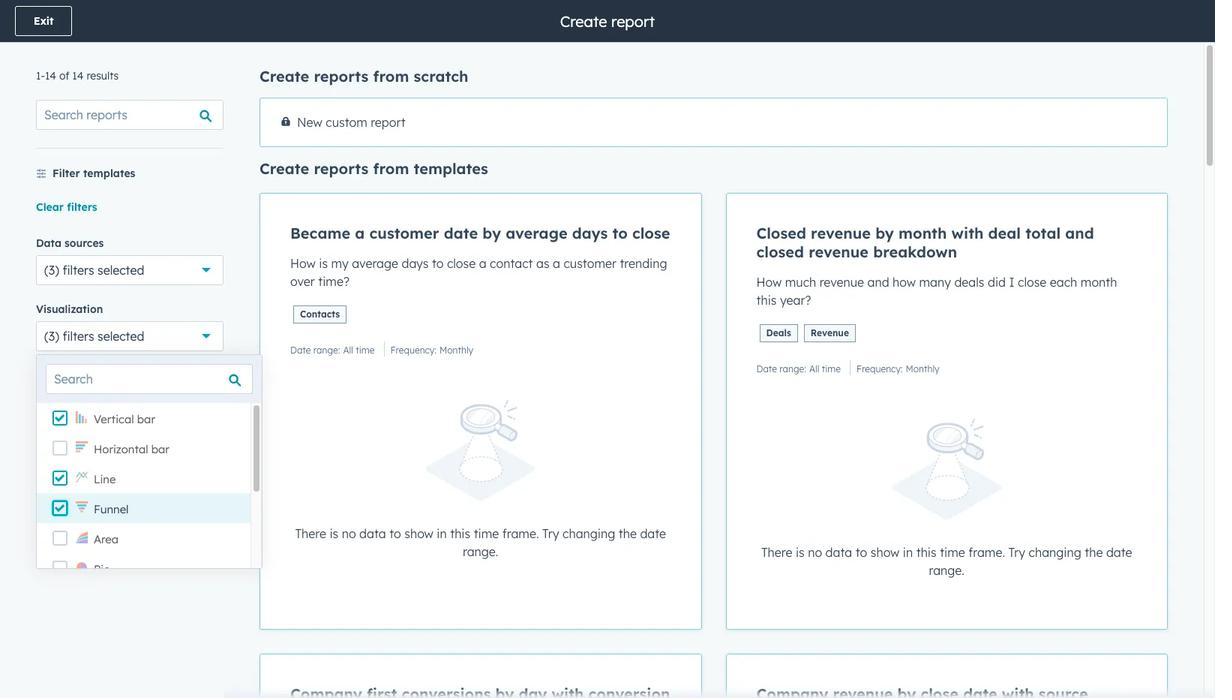 Task type: locate. For each thing, give the bounding box(es) containing it.
to inside how is my average days to close a contact as a customer trending over time?
[[432, 256, 444, 271]]

with
[[952, 224, 984, 242]]

range. for month
[[930, 563, 965, 578]]

much
[[786, 275, 817, 290]]

range: down contacts
[[314, 345, 340, 356]]

0 horizontal spatial all
[[343, 345, 353, 356]]

1 vertical spatial how
[[757, 275, 782, 290]]

1 horizontal spatial data
[[826, 545, 853, 560]]

0 horizontal spatial a
[[355, 224, 365, 242]]

monthly
[[440, 345, 474, 356], [906, 363, 940, 375]]

0 vertical spatial is
[[319, 256, 328, 271]]

selected for visualization
[[98, 329, 144, 344]]

from
[[373, 67, 409, 86], [373, 159, 409, 178]]

report
[[612, 12, 655, 30], [371, 115, 406, 130]]

is for became a customer date by average days to close
[[330, 526, 339, 541]]

in
[[437, 526, 447, 541], [904, 545, 914, 560]]

date for became a customer date by average days to close
[[290, 345, 311, 356]]

a right as
[[553, 256, 561, 271]]

create reports from templates
[[260, 159, 489, 178]]

month left the with
[[899, 224, 948, 242]]

filters
[[67, 200, 97, 214], [63, 263, 94, 278], [63, 329, 94, 344]]

from for templates
[[373, 159, 409, 178]]

1 horizontal spatial 14
[[72, 69, 84, 83]]

2 by from the left
[[876, 224, 895, 242]]

date for became
[[640, 526, 667, 541]]

1 vertical spatial bar
[[151, 442, 170, 456]]

bar right horizontal
[[151, 442, 170, 456]]

1 (3) filters selected button from the top
[[36, 255, 224, 285]]

report inside checkbox
[[371, 115, 406, 130]]

customer down create reports from templates
[[370, 224, 440, 242]]

date down contacts
[[290, 345, 311, 356]]

in for month
[[904, 545, 914, 560]]

sources
[[65, 236, 104, 250]]

how inside how much revenue and how many deals did i close each month this year?
[[757, 275, 782, 290]]

in for date
[[437, 526, 447, 541]]

0 vertical spatial selected
[[98, 263, 144, 278]]

revenue right much
[[820, 275, 865, 290]]

the
[[619, 526, 637, 541], [1085, 545, 1104, 560]]

bar for vertical bar
[[137, 412, 155, 426]]

frequency:
[[391, 345, 437, 356], [857, 363, 903, 375]]

filters for data sources
[[63, 263, 94, 278]]

create inside page section element
[[560, 12, 608, 30]]

revenue
[[811, 327, 850, 338]]

1 horizontal spatial report
[[612, 12, 655, 30]]

1 horizontal spatial all
[[810, 363, 820, 375]]

1 horizontal spatial date range: all time
[[757, 363, 841, 375]]

1 horizontal spatial how
[[757, 275, 782, 290]]

1 selected from the top
[[98, 263, 144, 278]]

(3) filters selected down sources
[[44, 263, 144, 278]]

templates
[[414, 159, 489, 178], [83, 167, 135, 180]]

bar
[[137, 412, 155, 426], [151, 442, 170, 456]]

changing for closed revenue by month with deal total and closed revenue breakdown
[[1029, 545, 1082, 560]]

month right each
[[1081, 275, 1118, 290]]

frame. for average
[[503, 526, 539, 541]]

0 horizontal spatial average
[[352, 256, 399, 271]]

2 from from the top
[[373, 159, 409, 178]]

0 vertical spatial show
[[405, 526, 434, 541]]

1 reports from the top
[[314, 67, 369, 86]]

1 vertical spatial average
[[352, 256, 399, 271]]

selected
[[98, 263, 144, 278], [98, 329, 144, 344]]

time?
[[318, 274, 350, 289]]

data for a
[[360, 526, 386, 541]]

1 vertical spatial this
[[450, 526, 471, 541]]

0 vertical spatial bar
[[137, 412, 155, 426]]

0 horizontal spatial try
[[543, 526, 560, 541]]

average
[[506, 224, 568, 242], [352, 256, 399, 271]]

create
[[560, 12, 608, 30], [260, 67, 309, 86], [260, 159, 309, 178]]

0 horizontal spatial date range: all time
[[290, 345, 375, 356]]

1 horizontal spatial is
[[330, 526, 339, 541]]

1 vertical spatial in
[[904, 545, 914, 560]]

1 vertical spatial (3) filters selected
[[44, 329, 144, 344]]

(3) filters selected for visualization
[[44, 329, 144, 344]]

1 horizontal spatial close
[[633, 224, 671, 242]]

how left much
[[757, 275, 782, 290]]

1 (3) from the top
[[44, 263, 59, 278]]

customer
[[370, 224, 440, 242], [564, 256, 617, 271]]

filters for visualization
[[63, 329, 94, 344]]

all
[[343, 345, 353, 356], [810, 363, 820, 375]]

create for create reports from scratch
[[260, 67, 309, 86]]

0 horizontal spatial there
[[295, 526, 326, 541]]

0 horizontal spatial show
[[405, 526, 434, 541]]

0 vertical spatial month
[[899, 224, 948, 242]]

0 horizontal spatial days
[[402, 256, 429, 271]]

close up the trending
[[633, 224, 671, 242]]

there is no data to show in this time frame. try changing the date range.
[[295, 526, 667, 559], [762, 545, 1133, 578]]

1 horizontal spatial changing
[[1029, 545, 1082, 560]]

clear
[[36, 200, 64, 214]]

0 horizontal spatial changing
[[563, 526, 616, 541]]

1 vertical spatial (3)
[[44, 329, 59, 344]]

customer inside how is my average days to close a contact as a customer trending over time?
[[564, 256, 617, 271]]

0 vertical spatial in
[[437, 526, 447, 541]]

i
[[1010, 275, 1015, 290]]

contacts
[[300, 308, 340, 320]]

2 selected from the top
[[98, 329, 144, 344]]

1 vertical spatial and
[[868, 275, 890, 290]]

by up 'contact'
[[483, 224, 501, 242]]

14 left of
[[45, 69, 56, 83]]

no
[[342, 526, 356, 541], [808, 545, 823, 560]]

time
[[356, 345, 375, 356], [822, 363, 841, 375], [474, 526, 499, 541], [941, 545, 966, 560]]

templates up became a customer date by average days to close
[[414, 159, 489, 178]]

how inside how is my average days to close a contact as a customer trending over time?
[[290, 256, 316, 271]]

date
[[290, 345, 311, 356], [757, 363, 778, 375]]

0 horizontal spatial is
[[319, 256, 328, 271]]

1 horizontal spatial date
[[757, 363, 778, 375]]

area
[[94, 532, 119, 546]]

close right i
[[1019, 275, 1047, 290]]

there is no data to show in this time frame. try changing the date range. for date
[[295, 526, 667, 559]]

1 vertical spatial range.
[[930, 563, 965, 578]]

is inside how is my average days to close a contact as a customer trending over time?
[[319, 256, 328, 271]]

filters down visualization
[[63, 329, 94, 344]]

reports for scratch
[[314, 67, 369, 86]]

1 vertical spatial date
[[640, 526, 667, 541]]

from left scratch
[[373, 67, 409, 86]]

scratch
[[414, 67, 469, 86]]

filters right clear
[[67, 200, 97, 214]]

2 (3) filters selected button from the top
[[36, 321, 224, 351]]

0 vertical spatial filters
[[67, 200, 97, 214]]

is for closed revenue by month with deal total and closed revenue breakdown
[[796, 545, 805, 560]]

clear filters
[[36, 200, 97, 214]]

0 vertical spatial report
[[612, 12, 655, 30]]

create for create reports from templates
[[260, 159, 309, 178]]

deals
[[767, 327, 792, 338]]

average right my
[[352, 256, 399, 271]]

1 horizontal spatial monthly
[[906, 363, 940, 375]]

date for closed revenue by month with deal total and closed revenue breakdown
[[757, 363, 778, 375]]

from down 'new custom report'
[[373, 159, 409, 178]]

date range: all time for became a customer date by average days to close
[[290, 345, 375, 356]]

1 vertical spatial from
[[373, 159, 409, 178]]

average up as
[[506, 224, 568, 242]]

customer right as
[[564, 256, 617, 271]]

my
[[331, 256, 349, 271]]

vertical bar
[[94, 412, 155, 426]]

2 horizontal spatial date
[[1107, 545, 1133, 560]]

2 vertical spatial date
[[1107, 545, 1133, 560]]

0 vertical spatial frequency: monthly
[[391, 345, 474, 356]]

0 horizontal spatial the
[[619, 526, 637, 541]]

date
[[444, 224, 478, 242], [640, 526, 667, 541], [1107, 545, 1133, 560]]

1 vertical spatial date
[[757, 363, 778, 375]]

data
[[360, 526, 386, 541], [826, 545, 853, 560]]

revenue right closed
[[811, 224, 871, 242]]

1 horizontal spatial a
[[479, 256, 487, 271]]

0 vertical spatial frequency:
[[391, 345, 437, 356]]

a
[[355, 224, 365, 242], [479, 256, 487, 271], [553, 256, 561, 271]]

date range: all time
[[290, 345, 375, 356], [757, 363, 841, 375]]

0 vertical spatial there
[[295, 526, 326, 541]]

1 vertical spatial all
[[810, 363, 820, 375]]

revenue up much
[[809, 242, 869, 261]]

pie
[[94, 562, 110, 576]]

all down revenue
[[810, 363, 820, 375]]

1 vertical spatial changing
[[1029, 545, 1082, 560]]

0 vertical spatial changing
[[563, 526, 616, 541]]

how
[[290, 256, 316, 271], [757, 275, 782, 290]]

changing
[[563, 526, 616, 541], [1029, 545, 1082, 560]]

contact
[[490, 256, 533, 271]]

month
[[899, 224, 948, 242], [1081, 275, 1118, 290]]

closed
[[757, 224, 807, 242]]

(3) filters selected button up search search box
[[36, 321, 224, 351]]

try
[[543, 526, 560, 541], [1009, 545, 1026, 560]]

close down became a customer date by average days to close
[[447, 256, 476, 271]]

try for deal
[[1009, 545, 1026, 560]]

closed
[[757, 242, 805, 261]]

0 vertical spatial try
[[543, 526, 560, 541]]

filter templates
[[53, 167, 135, 180]]

days inside how is my average days to close a contact as a customer trending over time?
[[402, 256, 429, 271]]

0 horizontal spatial data
[[360, 526, 386, 541]]

2 horizontal spatial this
[[917, 545, 937, 560]]

all down time?
[[343, 345, 353, 356]]

close
[[633, 224, 671, 242], [447, 256, 476, 271], [1019, 275, 1047, 290]]

deal
[[989, 224, 1022, 242]]

1 vertical spatial days
[[402, 256, 429, 271]]

1 vertical spatial show
[[871, 545, 900, 560]]

0 vertical spatial data
[[360, 526, 386, 541]]

and right total
[[1066, 224, 1095, 242]]

1 horizontal spatial frequency:
[[857, 363, 903, 375]]

page section element
[[0, 0, 1216, 42]]

1 vertical spatial there
[[762, 545, 793, 560]]

show
[[405, 526, 434, 541], [871, 545, 900, 560]]

date range: all time down deals
[[757, 363, 841, 375]]

1 vertical spatial date range: all time
[[757, 363, 841, 375]]

frame.
[[503, 526, 539, 541], [969, 545, 1006, 560]]

0 horizontal spatial no
[[342, 526, 356, 541]]

templates right filter
[[83, 167, 135, 180]]

1 horizontal spatial date
[[640, 526, 667, 541]]

(3) filters selected
[[44, 263, 144, 278], [44, 329, 144, 344]]

date down deals
[[757, 363, 778, 375]]

0 horizontal spatial how
[[290, 256, 316, 271]]

0 vertical spatial the
[[619, 526, 637, 541]]

0 vertical spatial close
[[633, 224, 671, 242]]

(3) for visualization
[[44, 329, 59, 344]]

0 horizontal spatial range.
[[463, 544, 499, 559]]

a left 'contact'
[[479, 256, 487, 271]]

the for closed revenue by month with deal total and closed revenue breakdown
[[1085, 545, 1104, 560]]

list box
[[37, 403, 262, 583]]

(3) down data
[[44, 263, 59, 278]]

1 from from the top
[[373, 67, 409, 86]]

reports up custom
[[314, 67, 369, 86]]

there
[[295, 526, 326, 541], [762, 545, 793, 560]]

range: for became a customer date by average days to close
[[314, 345, 340, 356]]

(3) down visualization
[[44, 329, 59, 344]]

all for revenue
[[810, 363, 820, 375]]

each
[[1051, 275, 1078, 290]]

1 horizontal spatial frame.
[[969, 545, 1006, 560]]

0 vertical spatial no
[[342, 526, 356, 541]]

reports down custom
[[314, 159, 369, 178]]

0 vertical spatial from
[[373, 67, 409, 86]]

0 horizontal spatial and
[[868, 275, 890, 290]]

closed revenue by month with deal total and closed revenue breakdown
[[757, 224, 1095, 261]]

1 vertical spatial data
[[826, 545, 853, 560]]

Search search field
[[36, 100, 224, 130]]

2 (3) filters selected from the top
[[44, 329, 144, 344]]

0 horizontal spatial this
[[450, 526, 471, 541]]

became
[[290, 224, 351, 242]]

1 horizontal spatial frequency: monthly
[[857, 363, 940, 375]]

by
[[483, 224, 501, 242], [876, 224, 895, 242]]

0 horizontal spatial frequency:
[[391, 345, 437, 356]]

2 horizontal spatial close
[[1019, 275, 1047, 290]]

data for revenue
[[826, 545, 853, 560]]

selected up search search box
[[98, 329, 144, 344]]

did
[[988, 275, 1007, 290]]

0 horizontal spatial there is no data to show in this time frame. try changing the date range.
[[295, 526, 667, 559]]

frame. for deal
[[969, 545, 1006, 560]]

became a customer date by average days to close
[[290, 224, 671, 242]]

date range: all time down contacts
[[290, 345, 375, 356]]

0 vertical spatial (3) filters selected
[[44, 263, 144, 278]]

revenue inside how much revenue and how many deals did i close each month this year?
[[820, 275, 865, 290]]

2 (3) from the top
[[44, 329, 59, 344]]

data sources
[[36, 236, 104, 250]]

(3) filters selected down visualization
[[44, 329, 144, 344]]

selected down sources
[[98, 263, 144, 278]]

revenue
[[811, 224, 871, 242], [809, 242, 869, 261], [820, 275, 865, 290]]

filters down sources
[[63, 263, 94, 278]]

2 vertical spatial this
[[917, 545, 937, 560]]

how up over
[[290, 256, 316, 271]]

is
[[319, 256, 328, 271], [330, 526, 339, 541], [796, 545, 805, 560]]

and left how
[[868, 275, 890, 290]]

by up how
[[876, 224, 895, 242]]

range. for date
[[463, 544, 499, 559]]

0 vertical spatial date
[[444, 224, 478, 242]]

14
[[45, 69, 56, 83], [72, 69, 84, 83]]

None checkbox
[[260, 193, 702, 630], [726, 193, 1169, 630], [260, 654, 702, 698], [726, 654, 1169, 698], [260, 193, 702, 630], [726, 193, 1169, 630], [260, 654, 702, 698], [726, 654, 1169, 698]]

1 vertical spatial selected
[[98, 329, 144, 344]]

0 horizontal spatial date
[[444, 224, 478, 242]]

1 vertical spatial frequency: monthly
[[857, 363, 940, 375]]

how for closed revenue by month with deal total and closed revenue breakdown
[[757, 275, 782, 290]]

2 vertical spatial create
[[260, 159, 309, 178]]

frequency: monthly
[[391, 345, 474, 356], [857, 363, 940, 375]]

reports
[[314, 67, 369, 86], [314, 159, 369, 178]]

1 vertical spatial try
[[1009, 545, 1026, 560]]

how is my average days to close a contact as a customer trending over time?
[[290, 256, 668, 289]]

2 horizontal spatial is
[[796, 545, 805, 560]]

1 vertical spatial month
[[1081, 275, 1118, 290]]

1 14 from the left
[[45, 69, 56, 83]]

1 vertical spatial is
[[330, 526, 339, 541]]

1 vertical spatial no
[[808, 545, 823, 560]]

1 vertical spatial filters
[[63, 263, 94, 278]]

range:
[[314, 345, 340, 356], [780, 363, 807, 375]]

(3) filters selected button
[[36, 255, 224, 285], [36, 321, 224, 351]]

days
[[572, 224, 608, 242], [402, 256, 429, 271]]

0 vertical spatial all
[[343, 345, 353, 356]]

bar right vertical
[[137, 412, 155, 426]]

range.
[[463, 544, 499, 559], [930, 563, 965, 578]]

a right became
[[355, 224, 365, 242]]

1 horizontal spatial there
[[762, 545, 793, 560]]

to
[[613, 224, 628, 242], [432, 256, 444, 271], [390, 526, 401, 541], [856, 545, 868, 560]]

1 horizontal spatial no
[[808, 545, 823, 560]]

2 reports from the top
[[314, 159, 369, 178]]

1 horizontal spatial month
[[1081, 275, 1118, 290]]

14 right of
[[72, 69, 84, 83]]

2 vertical spatial close
[[1019, 275, 1047, 290]]

1 horizontal spatial there is no data to show in this time frame. try changing the date range.
[[762, 545, 1133, 578]]

the for became a customer date by average days to close
[[619, 526, 637, 541]]

2 14 from the left
[[72, 69, 84, 83]]

1 vertical spatial monthly
[[906, 363, 940, 375]]

range: down deals
[[780, 363, 807, 375]]

(3) filters selected button down sources
[[36, 255, 224, 285]]

1 (3) filters selected from the top
[[44, 263, 144, 278]]

trending
[[620, 256, 668, 271]]

and
[[1066, 224, 1095, 242], [868, 275, 890, 290]]

0 vertical spatial range:
[[314, 345, 340, 356]]

1 by from the left
[[483, 224, 501, 242]]



Task type: vqa. For each thing, say whether or not it's contained in the screenshot.
average
yes



Task type: describe. For each thing, give the bounding box(es) containing it.
and inside how much revenue and how many deals did i close each month this year?
[[868, 275, 890, 290]]

vertical
[[94, 412, 134, 426]]

frequency: for customer
[[391, 345, 437, 356]]

0 horizontal spatial templates
[[83, 167, 135, 180]]

from for scratch
[[373, 67, 409, 86]]

frequency: monthly for by
[[857, 363, 940, 375]]

monthly for month
[[906, 363, 940, 375]]

(3) filters selected button for visualization
[[36, 321, 224, 351]]

report inside page section element
[[612, 12, 655, 30]]

how for became a customer date by average days to close
[[290, 256, 316, 271]]

by inside "closed revenue by month with deal total and closed revenue breakdown"
[[876, 224, 895, 242]]

create reports from scratch
[[260, 67, 469, 86]]

create report
[[560, 12, 655, 30]]

line
[[94, 472, 116, 486]]

close inside how much revenue and how many deals did i close each month this year?
[[1019, 275, 1047, 290]]

as
[[537, 256, 550, 271]]

2 horizontal spatial a
[[553, 256, 561, 271]]

how
[[893, 275, 916, 290]]

1 horizontal spatial days
[[572, 224, 608, 242]]

exit link
[[15, 6, 72, 36]]

there for became a customer date by average days to close
[[295, 526, 326, 541]]

data
[[36, 236, 62, 250]]

new custom report
[[297, 115, 406, 130]]

bar for horizontal bar
[[151, 442, 170, 456]]

date for closed
[[1107, 545, 1133, 560]]

filter
[[53, 167, 80, 180]]

average inside how is my average days to close a contact as a customer trending over time?
[[352, 256, 399, 271]]

horizontal
[[94, 442, 148, 456]]

exit
[[34, 14, 54, 28]]

1-14 of 14 results
[[36, 69, 119, 83]]

no for became a customer date by average days to close
[[342, 526, 356, 541]]

custom
[[326, 115, 368, 130]]

(3) filters selected button for data sources
[[36, 255, 224, 285]]

how much revenue and how many deals did i close each month this year?
[[757, 275, 1118, 308]]

no for closed revenue by month with deal total and closed revenue breakdown
[[808, 545, 823, 560]]

new
[[297, 115, 323, 130]]

filters inside button
[[67, 200, 97, 214]]

changing for became a customer date by average days to close
[[563, 526, 616, 541]]

there is no data to show in this time frame. try changing the date range. for month
[[762, 545, 1133, 578]]

this for closed revenue by month with deal total and closed revenue breakdown
[[917, 545, 937, 560]]

this inside how much revenue and how many deals did i close each month this year?
[[757, 293, 777, 308]]

selected for data sources
[[98, 263, 144, 278]]

deals
[[955, 275, 985, 290]]

show for by
[[871, 545, 900, 560]]

range: for closed revenue by month with deal total and closed revenue breakdown
[[780, 363, 807, 375]]

1-
[[36, 69, 45, 83]]

month inside "closed revenue by month with deal total and closed revenue breakdown"
[[899, 224, 948, 242]]

visualization
[[36, 302, 103, 316]]

New custom report checkbox
[[260, 98, 1169, 147]]

there for closed revenue by month with deal total and closed revenue breakdown
[[762, 545, 793, 560]]

reports for templates
[[314, 159, 369, 178]]

monthly for date
[[440, 345, 474, 356]]

and inside "closed revenue by month with deal total and closed revenue breakdown"
[[1066, 224, 1095, 242]]

close inside how is my average days to close a contact as a customer trending over time?
[[447, 256, 476, 271]]

funnel
[[94, 502, 129, 516]]

frequency: monthly for customer
[[391, 345, 474, 356]]

0 horizontal spatial customer
[[370, 224, 440, 242]]

date range: all time for closed revenue by month with deal total and closed revenue breakdown
[[757, 363, 841, 375]]

try for average
[[543, 526, 560, 541]]

(3) for data sources
[[44, 263, 59, 278]]

frequency: for by
[[857, 363, 903, 375]]

horizontal bar
[[94, 442, 170, 456]]

1 horizontal spatial templates
[[414, 159, 489, 178]]

Search search field
[[46, 364, 253, 394]]

1 horizontal spatial average
[[506, 224, 568, 242]]

month inside how much revenue and how many deals did i close each month this year?
[[1081, 275, 1118, 290]]

(3) filters selected for data sources
[[44, 263, 144, 278]]

list box containing vertical bar
[[37, 403, 262, 583]]

over
[[290, 274, 315, 289]]

create for create report
[[560, 12, 608, 30]]

many
[[920, 275, 952, 290]]

clear filters button
[[36, 198, 97, 216]]

this for became a customer date by average days to close
[[450, 526, 471, 541]]

total
[[1026, 224, 1061, 242]]

year?
[[781, 293, 812, 308]]

results
[[87, 69, 119, 83]]

of
[[59, 69, 69, 83]]

breakdown
[[874, 242, 958, 261]]

show for customer
[[405, 526, 434, 541]]

all for a
[[343, 345, 353, 356]]



